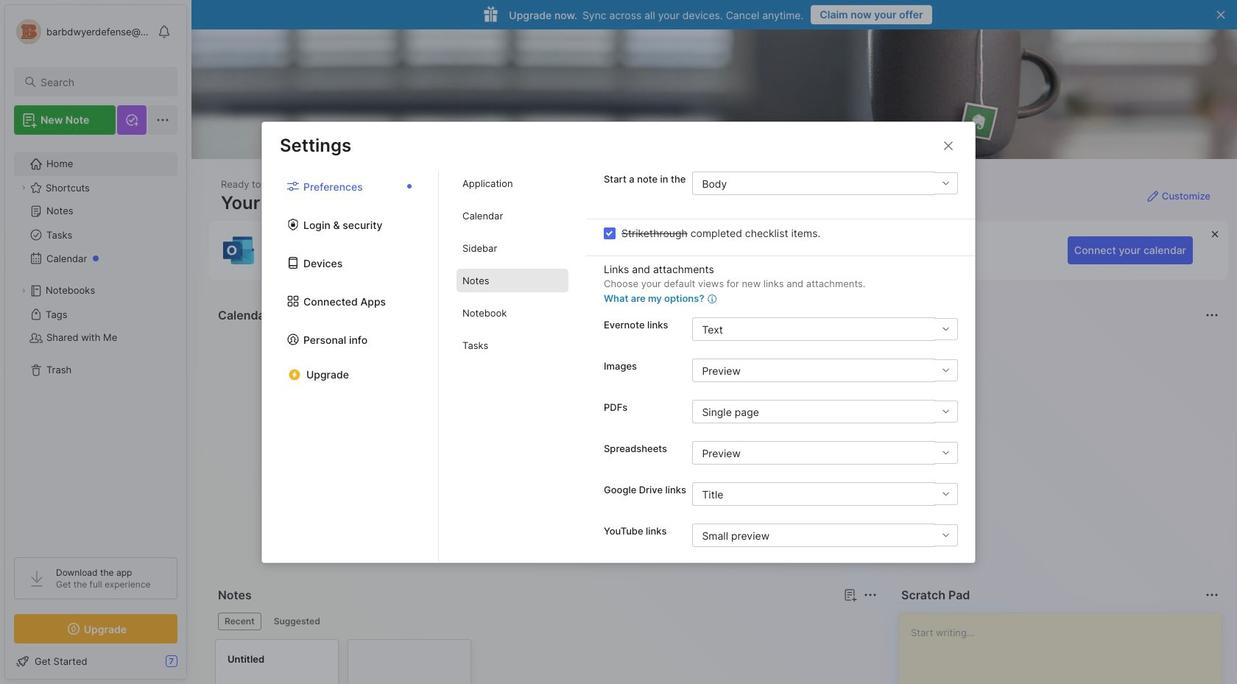 Task type: vqa. For each thing, say whether or not it's contained in the screenshot.
Note Editor text box
no



Task type: locate. For each thing, give the bounding box(es) containing it.
none search field inside "main" 'element'
[[41, 73, 164, 91]]

close image
[[940, 137, 958, 154]]

None search field
[[41, 73, 164, 91]]

tab
[[457, 172, 569, 195], [457, 204, 569, 228], [457, 237, 569, 260], [457, 269, 569, 293], [457, 301, 569, 325], [457, 334, 569, 357], [218, 613, 261, 631], [267, 613, 327, 631]]

Choose default view option for PDFs field
[[693, 400, 958, 424]]

Start a new note in the body or title. field
[[693, 172, 959, 195]]

tree
[[5, 144, 186, 545]]

tab list
[[262, 172, 439, 563], [439, 172, 587, 563], [218, 613, 875, 631]]

row group
[[215, 640, 480, 684]]



Task type: describe. For each thing, give the bounding box(es) containing it.
Select36 checkbox
[[604, 227, 616, 239]]

Start writing… text field
[[911, 614, 1222, 684]]

main element
[[0, 0, 192, 684]]

Search text field
[[41, 75, 164, 89]]

expand notebooks image
[[19, 287, 28, 295]]

tree inside "main" 'element'
[[5, 144, 186, 545]]

Choose default view option for Spreadsheets field
[[693, 441, 958, 465]]

Choose default view option for Images field
[[693, 359, 958, 382]]

Choose default view option for Google Drive links field
[[693, 483, 958, 506]]

Choose default view option for Evernote links field
[[693, 318, 958, 341]]

Choose default view option for YouTube links field
[[693, 524, 958, 547]]



